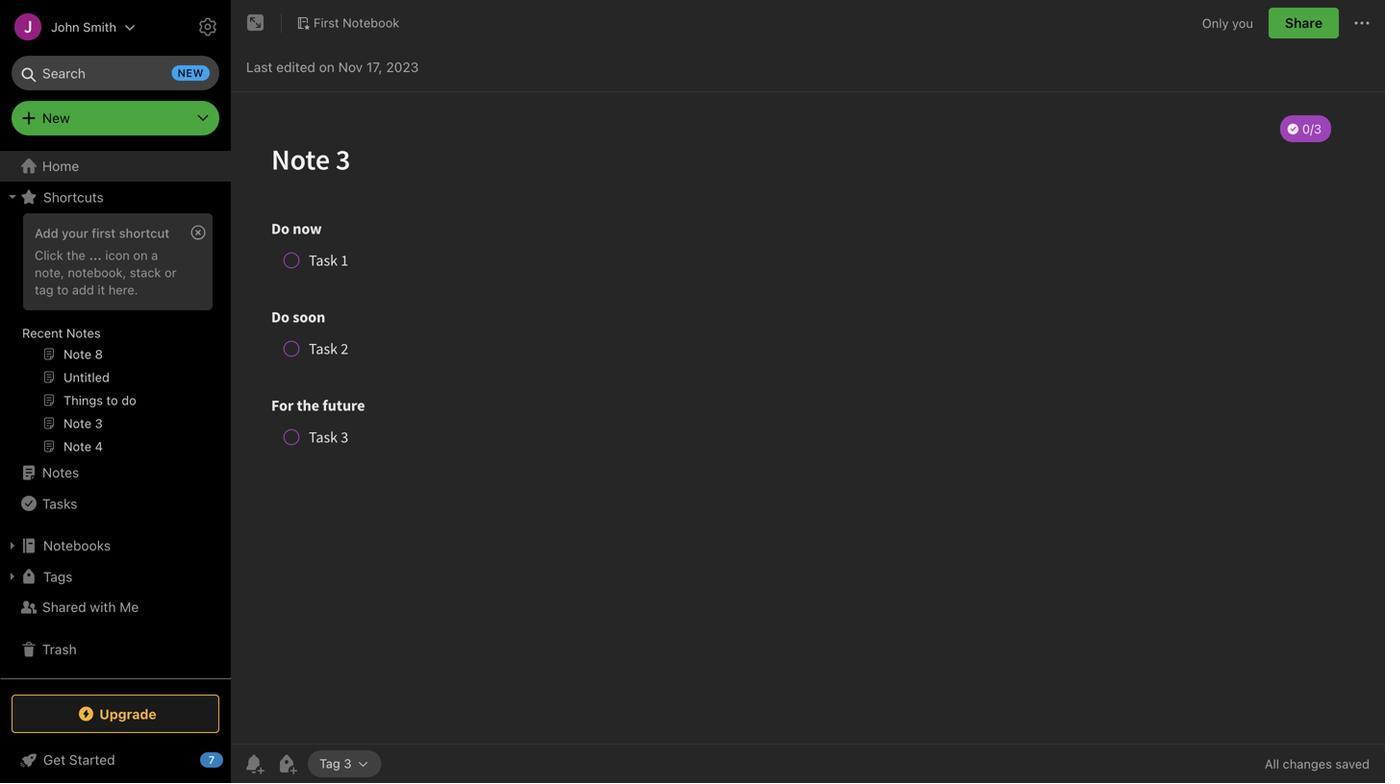 Task type: locate. For each thing, give the bounding box(es) containing it.
recent notes
[[22, 326, 101, 341]]

icon
[[105, 248, 130, 263]]

1 horizontal spatial on
[[319, 59, 335, 75]]

share button
[[1269, 8, 1339, 38]]

tree
[[0, 151, 231, 678]]

notebooks link
[[0, 531, 222, 562]]

shortcuts
[[43, 189, 104, 205]]

trash link
[[0, 635, 222, 666]]

on inside the icon on a note, notebook, stack or tag to add it here.
[[133, 248, 148, 263]]

with
[[90, 600, 116, 616]]

Note Editor text field
[[231, 92, 1385, 745]]

nov
[[338, 59, 363, 75]]

upgrade button
[[12, 695, 219, 734]]

shortcuts button
[[0, 182, 222, 213]]

1 vertical spatial on
[[133, 248, 148, 263]]

here.
[[108, 283, 138, 297]]

add
[[35, 226, 58, 240]]

notes right recent
[[66, 326, 101, 341]]

saved
[[1336, 757, 1370, 772]]

shared
[[42, 600, 86, 616]]

tags
[[43, 569, 73, 585]]

expand note image
[[244, 12, 267, 35]]

add your first shortcut
[[35, 226, 169, 240]]

get
[[43, 753, 65, 769]]

get started
[[43, 753, 115, 769]]

you
[[1232, 16, 1253, 30]]

new
[[178, 67, 204, 79]]

0 horizontal spatial on
[[133, 248, 148, 263]]

on left a at the top left of page
[[133, 248, 148, 263]]

changes
[[1283, 757, 1332, 772]]

Search text field
[[25, 56, 206, 90]]

7
[[209, 755, 215, 767]]

new search field
[[25, 56, 210, 90]]

first
[[314, 15, 339, 30]]

expand notebooks image
[[5, 539, 20, 554]]

smith
[[83, 20, 116, 34]]

only
[[1202, 16, 1229, 30]]

group containing add your first shortcut
[[0, 208, 222, 466]]

first notebook
[[314, 15, 399, 30]]

me
[[120, 600, 139, 616]]

expand tags image
[[5, 569, 20, 585]]

new
[[42, 110, 70, 126]]

edited
[[276, 59, 315, 75]]

on left "nov"
[[319, 59, 335, 75]]

tags button
[[0, 562, 222, 593]]

tree containing home
[[0, 151, 231, 678]]

on
[[319, 59, 335, 75], [133, 248, 148, 263]]

trash
[[42, 642, 77, 658]]

2023
[[386, 59, 419, 75]]

a
[[151, 248, 158, 263]]

add a reminder image
[[242, 753, 265, 776]]

group
[[0, 208, 222, 466]]

More actions field
[[1350, 8, 1374, 38]]

settings image
[[196, 15, 219, 38]]

0 vertical spatial on
[[319, 59, 335, 75]]

notes
[[66, 326, 101, 341], [42, 465, 79, 481]]

notes up tasks
[[42, 465, 79, 481]]



Task type: describe. For each thing, give the bounding box(es) containing it.
17,
[[366, 59, 382, 75]]

icon on a note, notebook, stack or tag to add it here.
[[35, 248, 177, 297]]

tasks button
[[0, 489, 222, 519]]

...
[[89, 248, 102, 263]]

notebook,
[[68, 265, 126, 280]]

to
[[57, 283, 69, 297]]

john smith
[[51, 20, 116, 34]]

more actions image
[[1350, 12, 1374, 35]]

tag 3
[[319, 757, 352, 772]]

tag 3 button
[[308, 751, 381, 778]]

note window element
[[231, 0, 1385, 784]]

stack
[[130, 265, 161, 280]]

notes link
[[0, 458, 222, 489]]

upgrade
[[99, 707, 157, 723]]

first notebook button
[[290, 10, 406, 37]]

on inside note window 'element'
[[319, 59, 335, 75]]

notebook
[[343, 15, 399, 30]]

or
[[165, 265, 177, 280]]

note,
[[35, 265, 64, 280]]

1 vertical spatial notes
[[42, 465, 79, 481]]

click to collapse image
[[224, 748, 238, 771]]

home
[[42, 158, 79, 174]]

Help and Learning task checklist field
[[0, 745, 231, 776]]

john
[[51, 20, 79, 34]]

tag
[[35, 283, 53, 297]]

click the ...
[[35, 248, 102, 263]]

shortcut
[[119, 226, 169, 240]]

recent
[[22, 326, 63, 341]]

add tag image
[[275, 753, 298, 776]]

last edited on nov 17, 2023
[[246, 59, 419, 75]]

the
[[67, 248, 86, 263]]

notebooks
[[43, 538, 111, 554]]

all changes saved
[[1265, 757, 1370, 772]]

it
[[98, 283, 105, 297]]

new button
[[12, 101, 219, 136]]

tasks
[[42, 496, 77, 512]]

shared with me link
[[0, 593, 222, 623]]

0 vertical spatial notes
[[66, 326, 101, 341]]

Account field
[[0, 8, 136, 46]]

group inside tree
[[0, 208, 222, 466]]

3
[[344, 757, 352, 772]]

click
[[35, 248, 63, 263]]

started
[[69, 753, 115, 769]]

last
[[246, 59, 273, 75]]

all
[[1265, 757, 1279, 772]]

tag
[[319, 757, 340, 772]]

shared with me
[[42, 600, 139, 616]]

first
[[92, 226, 116, 240]]

share
[[1285, 15, 1323, 31]]

add
[[72, 283, 94, 297]]

Tag 3 Tag actions field
[[352, 758, 370, 771]]

only you
[[1202, 16, 1253, 30]]

your
[[62, 226, 88, 240]]

home link
[[0, 151, 231, 182]]



Task type: vqa. For each thing, say whether or not it's contained in the screenshot.
CAN VIEW
no



